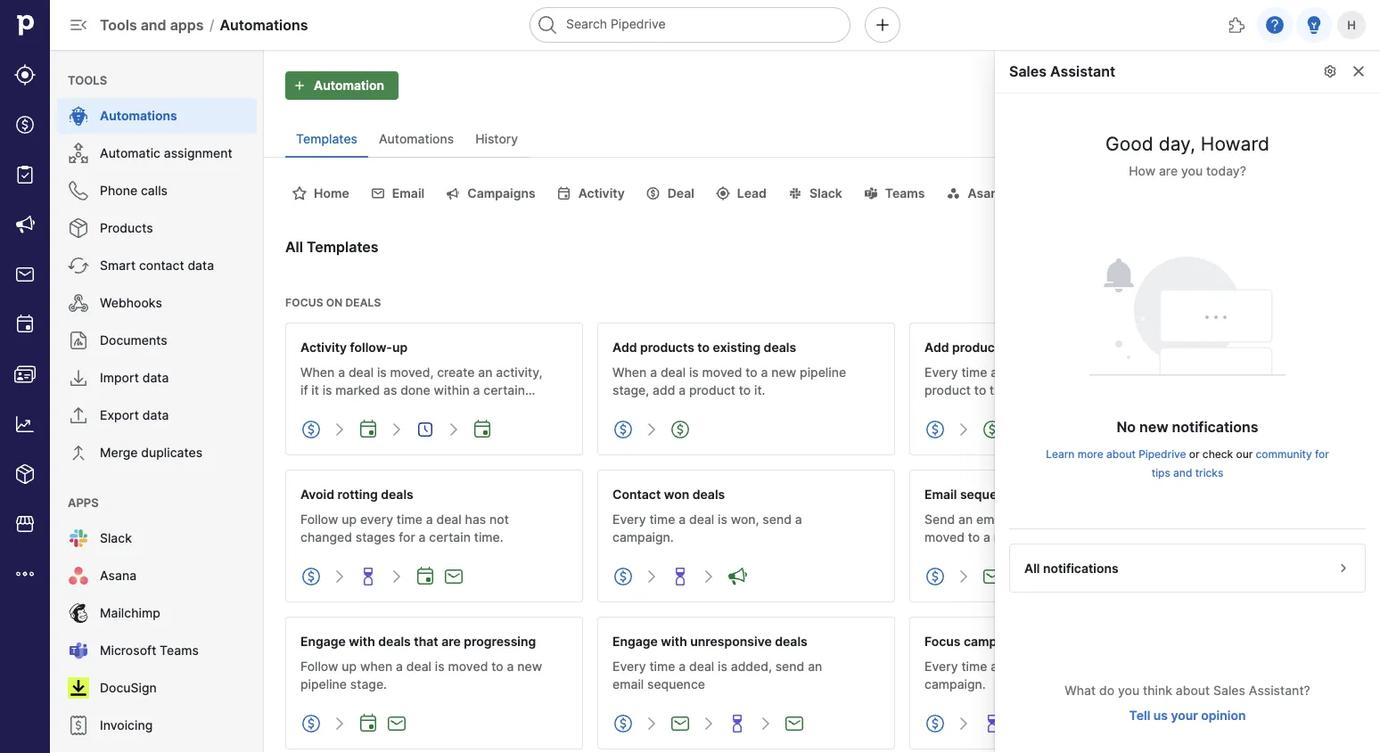 Task type: locate. For each thing, give the bounding box(es) containing it.
how
[[1129, 163, 1156, 178], [1045, 448, 1072, 463]]

color secondary rgba image for activity
[[553, 186, 575, 201]]

1 horizontal spatial add
[[925, 340, 949, 355]]

focus left campaign
[[925, 634, 961, 649]]

1 vertical spatial for
[[399, 530, 415, 545]]

no new notifications
[[1117, 418, 1259, 436]]

quick
[[1045, 71, 1079, 86]]

send inside every time a deal is added, send an email sequence
[[776, 659, 805, 675]]

follow- inside when a deal is moved, create an activity, if it is marked as done within a certain amount of time, create a follow-up activity.
[[449, 401, 490, 416]]

color primary image for time,
[[415, 419, 436, 441]]

1 vertical spatial us
[[1240, 725, 1254, 740]]

about up tell us your opinion link
[[1176, 683, 1210, 698]]

0 vertical spatial automations
[[220, 16, 308, 33]]

sequence inside every time a deal is added, send an email sequence
[[647, 677, 705, 692]]

add products to existing deals
[[613, 340, 796, 355]]

up down engage with deals that are progressing
[[342, 659, 357, 675]]

mailchimp
[[100, 606, 160, 621]]

color undefined image inside slack link
[[68, 528, 89, 549]]

every down add products to new deals
[[925, 365, 958, 380]]

1 horizontal spatial color learn image
[[670, 566, 691, 588]]

1 horizontal spatial added,
[[1043, 365, 1084, 380]]

invoicing link
[[57, 708, 257, 744]]

1 vertical spatial focus
[[925, 634, 961, 649]]

color undefined image left documents
[[68, 330, 89, 351]]

focus for focus campaign for lost deals
[[925, 634, 961, 649]]

duplicates inside "link"
[[141, 445, 203, 461]]

color learn image for every time a deal is lost, send a campaign.
[[982, 713, 1003, 735]]

2 vertical spatial automations
[[379, 132, 454, 147]]

good day, howard how are you today?
[[1106, 132, 1270, 178]]

docusign
[[100, 681, 157, 696]]

quick add image
[[872, 14, 893, 36]]

color undefined image for asana
[[68, 565, 89, 587]]

deal down focus campaign for lost deals
[[1001, 659, 1027, 675]]

0 vertical spatial campaign.
[[613, 530, 674, 545]]

when inside when a deal is moved, create an activity, if it is marked as done within a certain amount of time, create a follow-up activity.
[[301, 365, 335, 380]]

data for import data
[[142, 371, 169, 386]]

add
[[613, 340, 637, 355], [925, 340, 949, 355]]

/
[[209, 16, 214, 33]]

knowledge base
[[1077, 528, 1178, 543]]

0 horizontal spatial for
[[399, 530, 415, 545]]

send for lost,
[[1072, 659, 1101, 675]]

time inside every time a deal is won, send a campaign.
[[650, 512, 675, 527]]

color secondary rgba image right home
[[367, 186, 389, 201]]

time inside every time a deal is added, send an email sequence
[[650, 659, 675, 675]]

color undefined image left the products
[[68, 218, 89, 239]]

and left apps
[[141, 16, 166, 33]]

moved down the send
[[925, 530, 965, 545]]

teams up 'docusign' link
[[160, 643, 199, 659]]

color secondary rgba image inside 'home' button
[[289, 186, 310, 201]]

assignment
[[164, 146, 232, 161]]

every inside every time a deal is lost, send a campaign.
[[925, 659, 958, 675]]

automations up 'automatic'
[[100, 108, 177, 124]]

2 horizontal spatial follow-
[[1087, 548, 1128, 563]]

time for contact
[[650, 512, 675, 527]]

size s image
[[1348, 64, 1370, 78], [1337, 561, 1351, 576]]

create for email sequences when a deal is moved
[[1035, 548, 1073, 563]]

color secondary rgba image right slack button
[[860, 186, 882, 201]]

contact
[[613, 487, 661, 502]]

1 vertical spatial size s image
[[1337, 561, 1351, 576]]

automations menu item
[[50, 98, 264, 134]]

1 horizontal spatial add
[[1088, 365, 1110, 380]]

color undefined image inside smart contact data link
[[68, 255, 89, 276]]

1 color secondary rgba image from the left
[[553, 186, 575, 201]]

campaign. down contact on the left bottom of page
[[613, 530, 674, 545]]

color undefined image for invoicing
[[68, 715, 89, 737]]

1 vertical spatial all
[[1025, 561, 1040, 576]]

deal inside 'when a deal is moved to a new pipeline stage, add a product to it.'
[[661, 365, 686, 380]]

activity for activity
[[578, 186, 625, 201]]

or
[[1264, 407, 1276, 422], [1189, 448, 1200, 461]]

color primary image left academy at the bottom right of page
[[1039, 566, 1060, 588]]

sequence down engage with unresponsive deals
[[647, 677, 705, 692]]

you down day,
[[1181, 163, 1203, 178]]

2 importing from the top
[[1045, 407, 1102, 422]]

color muted image
[[329, 419, 350, 441], [386, 419, 408, 441], [641, 419, 663, 441], [953, 419, 975, 441], [329, 566, 350, 588], [1010, 566, 1032, 588], [1067, 566, 1089, 588], [329, 713, 350, 735], [698, 713, 720, 735], [755, 713, 777, 735], [953, 713, 975, 735]]

when for stage,
[[613, 365, 647, 380]]

all notifications
[[1025, 561, 1119, 576]]

color secondary rgba image inside asana button
[[943, 186, 964, 201]]

4 color undefined image from the top
[[68, 367, 89, 389]]

completed
[[1276, 286, 1337, 297]]

teams inside menu
[[160, 643, 199, 659]]

color secondary rgba image left campaigns
[[442, 186, 464, 201]]

1 horizontal spatial sequence
[[1011, 512, 1069, 527]]

when
[[1029, 487, 1063, 502], [1073, 512, 1105, 527], [360, 659, 393, 675]]

2 color undefined image from the top
[[68, 180, 89, 202]]

create for activity follow-up
[[397, 401, 435, 416]]

color undefined image inside phone calls link
[[68, 180, 89, 202]]

1 when from the left
[[301, 365, 335, 380]]

4 color undefined image from the top
[[68, 292, 89, 314]]

1 horizontal spatial create
[[437, 365, 475, 380]]

add down suggested articles
[[1088, 365, 1110, 380]]

6 color undefined image from the top
[[68, 678, 89, 699]]

avoid rotting deals
[[301, 487, 414, 502]]

new down add products to existing deals
[[772, 365, 797, 380]]

deal.
[[1017, 383, 1046, 398]]

every time a deal is won, send a campaign.
[[613, 512, 802, 545]]

learn more about pipedrive or check our
[[1046, 448, 1256, 461]]

into
[[1136, 366, 1158, 381], [1141, 407, 1163, 422]]

2 horizontal spatial automations
[[379, 132, 454, 147]]

smart
[[100, 258, 136, 273]]

3 color secondary rgba image from the left
[[442, 186, 464, 201]]

deal inside send an email sequence when a deal is moved to a new pipeline stage. if the email gets a reply, create a follow-up action.
[[1119, 512, 1144, 527]]

1 horizontal spatial sales
[[1214, 683, 1246, 698]]

follow inside follow up every time a deal has not changed stages for a certain time.
[[301, 512, 338, 527]]

0 horizontal spatial color primary image
[[415, 419, 436, 441]]

create inside send an email sequence when a deal is moved to a new pipeline stage. if the email gets a reply, create a follow-up action.
[[1035, 548, 1073, 563]]

color undefined image inside invoicing link
[[68, 715, 89, 737]]

automations
[[220, 16, 308, 33], [100, 108, 177, 124], [379, 132, 454, 147]]

color undefined image for phone calls
[[68, 180, 89, 202]]

on
[[326, 296, 343, 309]]

color learn image down stages
[[358, 566, 379, 588]]

microsoft
[[100, 643, 156, 659]]

1 horizontal spatial color primary image
[[1039, 566, 1060, 588]]

when for email sequences when a deal is moved
[[1029, 487, 1063, 502]]

1 horizontal spatial teams
[[885, 186, 925, 201]]

every for every time a deal is added, send an email sequence
[[613, 659, 646, 675]]

asana
[[968, 186, 1006, 201], [100, 568, 137, 584]]

2 horizontal spatial email
[[976, 512, 1008, 527]]

0 horizontal spatial added,
[[731, 659, 772, 675]]

importing down suggested
[[1045, 366, 1102, 381]]

email
[[392, 186, 425, 201], [925, 487, 957, 502]]

1 vertical spatial pipedrive
[[1139, 448, 1186, 461]]

color secondary rgba image for deal
[[643, 186, 664, 201]]

1 follow from the top
[[301, 512, 338, 527]]

pipedrive up tips
[[1139, 448, 1186, 461]]

pipedrive up importing deals into a specific stage or pipeline
[[1161, 366, 1217, 381]]

0 horizontal spatial notifications
[[1043, 561, 1119, 576]]

color undefined image left docusign
[[68, 678, 89, 699]]

to inside follow up when a deal is moved to a new pipeline stage.
[[491, 659, 504, 675]]

asana inside asana link
[[100, 568, 137, 584]]

new
[[1326, 78, 1352, 93], [1025, 340, 1050, 355], [772, 365, 797, 380], [1140, 418, 1169, 436], [994, 530, 1019, 545], [517, 659, 542, 675]]

are for howard
[[1159, 163, 1178, 178]]

2 horizontal spatial when
[[1073, 512, 1105, 527]]

1 vertical spatial more
[[1078, 448, 1104, 461]]

color undefined image left merge on the bottom left of the page
[[68, 442, 89, 464]]

howard
[[1201, 132, 1270, 155]]

documents
[[100, 333, 167, 348]]

every for every time a deal is added, add a product to that deal.
[[925, 365, 958, 380]]

0 horizontal spatial you
[[1118, 683, 1140, 698]]

0 horizontal spatial automations
[[100, 108, 177, 124]]

4 color secondary rgba image from the left
[[943, 186, 964, 201]]

color secondary rgba image inside teams button
[[860, 186, 882, 201]]

color undefined image for webhooks
[[68, 292, 89, 314]]

follow for follow up when a deal is moved to a new pipeline stage.
[[301, 659, 338, 675]]

base
[[1148, 528, 1178, 543]]

deal inside follow up every time a deal has not changed stages for a certain time.
[[436, 512, 462, 527]]

phone calls
[[100, 183, 168, 198]]

2 color secondary rgba image from the left
[[367, 186, 389, 201]]

to inside send an email sequence when a deal is moved to a new pipeline stage. if the email gets a reply, create a follow-up action.
[[968, 530, 980, 545]]

within
[[434, 383, 470, 398]]

product inside every time a deal is added, add a product to that deal.
[[925, 383, 971, 398]]

0 horizontal spatial asana
[[100, 568, 137, 584]]

0 horizontal spatial about
[[1107, 448, 1136, 461]]

activity up it in the bottom left of the page
[[301, 340, 347, 355]]

color undefined image left phone
[[68, 180, 89, 202]]

0 horizontal spatial color learn image
[[358, 566, 379, 588]]

with for chat with us
[[1210, 725, 1237, 740]]

2 vertical spatial create
[[1035, 548, 1073, 563]]

send inside every time a deal is won, send a campaign.
[[763, 512, 792, 527]]

for right stages
[[399, 530, 415, 545]]

when a deal is moved to a new pipeline stage, add a product to it.
[[613, 365, 846, 398]]

0 vertical spatial follow-
[[350, 340, 392, 355]]

activity for activity follow-up
[[301, 340, 347, 355]]

certain
[[484, 383, 525, 398], [429, 530, 471, 545]]

0 horizontal spatial and
[[141, 16, 166, 33]]

1 vertical spatial create
[[397, 401, 435, 416]]

to inside every time a deal is added, add a product to that deal.
[[974, 383, 986, 398]]

color undefined image inside import data link
[[68, 367, 89, 389]]

1 color undefined image from the top
[[68, 143, 89, 164]]

color positive image for add
[[670, 419, 691, 441]]

deal
[[668, 186, 695, 201]]

menu
[[0, 0, 50, 753], [50, 50, 264, 753]]

unresponsive
[[690, 634, 772, 649]]

all down 'home' button
[[285, 238, 303, 255]]

every for every time a deal is lost, send a campaign.
[[925, 659, 958, 675]]

a inside every time a deal is added, send an email sequence
[[679, 659, 686, 675]]

1 vertical spatial slack
[[100, 531, 132, 546]]

color undefined image
[[68, 105, 89, 127], [68, 218, 89, 239], [68, 255, 89, 276], [68, 292, 89, 314], [68, 442, 89, 464], [68, 678, 89, 699], [68, 715, 89, 737]]

deal inside every time a deal is added, add a product to that deal.
[[1001, 365, 1027, 380]]

add right stage, on the bottom
[[653, 383, 675, 398]]

stage. down engage with deals that are progressing
[[350, 677, 387, 692]]

more
[[1187, 78, 1217, 93], [1078, 448, 1104, 461]]

no
[[1117, 418, 1136, 436]]

2 follow from the top
[[301, 659, 338, 675]]

0 horizontal spatial email
[[392, 186, 425, 201]]

color undefined image left the webhooks
[[68, 292, 89, 314]]

1 horizontal spatial about
[[1176, 683, 1210, 698]]

5 color undefined image from the top
[[68, 405, 89, 426]]

color undefined image inside merge duplicates "link"
[[68, 442, 89, 464]]

color secondary rgba image inside email button
[[367, 186, 389, 201]]

moved
[[702, 365, 742, 380], [1118, 487, 1159, 502], [925, 530, 965, 545], [448, 659, 488, 675]]

3 color secondary rgba image from the left
[[712, 186, 734, 201]]

that
[[990, 383, 1014, 398], [414, 634, 438, 649]]

sales up "opinion"
[[1214, 683, 1246, 698]]

your
[[1171, 708, 1198, 724]]

1 product from the left
[[689, 383, 736, 398]]

time down campaign
[[962, 659, 987, 675]]

1 vertical spatial campaign.
[[925, 677, 986, 692]]

an inside when a deal is moved, create an activity, if it is marked as done within a certain amount of time, create a follow-up activity.
[[478, 365, 493, 380]]

every down engage with unresponsive deals
[[613, 659, 646, 675]]

2 products from the left
[[952, 340, 1007, 355]]

0 vertical spatial are
[[1159, 163, 1178, 178]]

1 vertical spatial email
[[925, 487, 957, 502]]

color secondary rgba image
[[289, 186, 310, 201], [367, 186, 389, 201], [442, 186, 464, 201], [943, 186, 964, 201]]

is left lost,
[[1030, 659, 1040, 675]]

2 product from the left
[[925, 383, 971, 398]]

or right stage
[[1264, 407, 1276, 422]]

color undefined image inside 'automations' link
[[68, 105, 89, 127]]

4 color secondary rgba image from the left
[[785, 186, 806, 201]]

0 horizontal spatial slack
[[100, 531, 132, 546]]

how up email sequences when a deal is moved
[[1045, 448, 1072, 463]]

color undefined image inside webhooks link
[[68, 292, 89, 314]]

color secondary rgba image
[[553, 186, 575, 201], [643, 186, 664, 201], [712, 186, 734, 201], [785, 186, 806, 201], [860, 186, 882, 201]]

color undefined image inside 'docusign' link
[[68, 678, 89, 699]]

0 horizontal spatial when
[[301, 365, 335, 380]]

0 horizontal spatial more
[[1078, 448, 1104, 461]]

0 horizontal spatial sequence
[[647, 677, 705, 692]]

2 color undefined image from the top
[[68, 218, 89, 239]]

new inside 'when a deal is moved to a new pipeline stage, add a product to it.'
[[772, 365, 797, 380]]

color positive image up won
[[670, 419, 691, 441]]

deal button
[[639, 179, 702, 208]]

1 horizontal spatial email
[[925, 548, 956, 563]]

color positive image left color learn image
[[670, 713, 691, 735]]

color primary image for reply,
[[1039, 566, 1060, 588]]

0 vertical spatial learn
[[1149, 78, 1183, 93]]

progressing
[[464, 634, 536, 649]]

color positive image for activity
[[358, 419, 379, 441]]

1 vertical spatial sequence
[[647, 677, 705, 692]]

1 vertical spatial and
[[1174, 466, 1193, 479]]

0 vertical spatial when
[[1029, 487, 1063, 502]]

time down add products to new deals
[[962, 365, 987, 380]]

add for add products to existing deals
[[613, 340, 637, 355]]

deal down add products to existing deals
[[661, 365, 686, 380]]

sequence down email sequences when a deal is moved
[[1011, 512, 1069, 527]]

5 color undefined image from the top
[[68, 442, 89, 464]]

7 color undefined image from the top
[[68, 565, 89, 587]]

notifications
[[1172, 418, 1259, 436], [1043, 561, 1119, 576]]

0 horizontal spatial how
[[1045, 448, 1072, 463]]

knowledge
[[1077, 528, 1145, 543]]

follow for follow up every time a deal has not changed stages for a certain time.
[[301, 512, 338, 527]]

time down contact won deals
[[650, 512, 675, 527]]

every inside every time a deal is added, send an email sequence
[[613, 659, 646, 675]]

color secondary rgba image inside activity button
[[553, 186, 575, 201]]

and right tips
[[1174, 466, 1193, 479]]

menu item
[[50, 745, 264, 753]]

1 add from the left
[[613, 340, 637, 355]]

create
[[437, 365, 475, 380], [397, 401, 435, 416], [1035, 548, 1073, 563]]

Search Pipedrive field
[[530, 7, 851, 43]]

is inside 'when a deal is moved to a new pipeline stage, add a product to it.'
[[689, 365, 699, 380]]

color learn image down every time a deal is won, send a campaign.
[[670, 566, 691, 588]]

are down day,
[[1159, 163, 1178, 178]]

added, for add
[[1043, 365, 1084, 380]]

new up 'learn more about pipedrive or check our'
[[1140, 418, 1169, 436]]

color primary image
[[415, 419, 436, 441], [1039, 566, 1060, 588]]

up down activity,
[[490, 401, 505, 416]]

up down "the"
[[1128, 548, 1143, 563]]

the
[[1123, 530, 1143, 545]]

1 vertical spatial learn
[[1046, 448, 1075, 461]]

engage with deals that are progressing
[[301, 634, 536, 649]]

teams button
[[857, 179, 932, 208]]

every
[[925, 365, 958, 380], [613, 512, 646, 527], [613, 659, 646, 675], [925, 659, 958, 675]]

color undefined image left import
[[68, 367, 89, 389]]

color undefined image inside asana link
[[68, 565, 89, 587]]

color undefined image inside products link
[[68, 218, 89, 239]]

color undefined image for import data
[[68, 367, 89, 389]]

let's
[[1185, 239, 1213, 254]]

product down add products to existing deals
[[689, 383, 736, 398]]

0 vertical spatial you
[[1181, 163, 1203, 178]]

follow- for activity
[[449, 401, 490, 416]]

1 vertical spatial add
[[653, 383, 675, 398]]

0 horizontal spatial when
[[360, 659, 393, 675]]

color secondary rgba image left home
[[289, 186, 310, 201]]

1 vertical spatial color primary image
[[1039, 566, 1060, 588]]

pipedrive for into
[[1161, 366, 1217, 381]]

when for it
[[301, 365, 335, 380]]

2 add from the left
[[925, 340, 949, 355]]

1 horizontal spatial activity
[[578, 186, 625, 201]]

videos
[[1186, 572, 1226, 587]]

data
[[188, 258, 214, 273], [1106, 366, 1132, 381], [142, 371, 169, 386], [142, 408, 169, 423]]

0 horizontal spatial create
[[397, 401, 435, 416]]

engage
[[301, 634, 346, 649], [613, 634, 658, 649]]

pipedrive for about
[[1139, 448, 1186, 461]]

deal up knowledge base
[[1119, 512, 1144, 527]]

follow- up marked
[[350, 340, 392, 355]]

deal down won
[[689, 512, 714, 527]]

color undefined image inside the export data link
[[68, 405, 89, 426]]

data down articles
[[1106, 366, 1132, 381]]

deals up follow up when a deal is moved to a new pipeline stage.
[[378, 634, 411, 649]]

time for engage
[[650, 659, 675, 675]]

1 vertical spatial email
[[925, 548, 956, 563]]

0 horizontal spatial activity
[[301, 340, 347, 355]]

send down engage with unresponsive deals
[[776, 659, 805, 675]]

0 horizontal spatial sales
[[1009, 62, 1047, 80]]

progress
[[1067, 286, 1120, 297]]

stage. left if
[[1072, 530, 1109, 545]]

2 color secondary rgba image from the left
[[643, 186, 664, 201]]

7 color undefined image from the top
[[68, 715, 89, 737]]

1 horizontal spatial and
[[1174, 466, 1193, 479]]

tools for tools
[[68, 73, 107, 87]]

color secondary rgba image inside lead button
[[712, 186, 734, 201]]

1 vertical spatial asana
[[100, 568, 137, 584]]

time down engage with unresponsive deals
[[650, 659, 675, 675]]

1 engage from the left
[[301, 634, 346, 649]]

color secondary rgba image for asana
[[943, 186, 964, 201]]

0 horizontal spatial product
[[689, 383, 736, 398]]

activity left 'deal' button
[[578, 186, 625, 201]]

slack up asana link
[[100, 531, 132, 546]]

and
[[141, 16, 166, 33], [1174, 466, 1193, 479]]

0 horizontal spatial or
[[1189, 448, 1200, 461]]

0 horizontal spatial duplicates
[[141, 445, 203, 461]]

1 color secondary rgba image from the left
[[289, 186, 310, 201]]

color positive image
[[358, 419, 379, 441], [670, 419, 691, 441], [415, 566, 436, 588], [670, 713, 691, 735]]

projects image
[[14, 164, 36, 185]]

stage. inside follow up when a deal is moved to a new pipeline stage.
[[350, 677, 387, 692]]

color learn image
[[358, 566, 379, 588], [670, 566, 691, 588], [982, 713, 1003, 735]]

products up stage, on the bottom
[[640, 340, 694, 355]]

when inside follow up when a deal is moved to a new pipeline stage.
[[360, 659, 393, 675]]

add for add products to new deals
[[925, 340, 949, 355]]

focus left 'on'
[[285, 296, 323, 309]]

avoid
[[1091, 448, 1123, 463]]

0 horizontal spatial teams
[[160, 643, 199, 659]]

3 color undefined image from the top
[[68, 255, 89, 276]]

campaign. inside every time a deal is lost, send a campaign.
[[925, 677, 986, 692]]

0 horizontal spatial focus
[[285, 296, 323, 309]]

into for a
[[1141, 407, 1163, 422]]

0 vertical spatial that
[[990, 383, 1014, 398]]

0 horizontal spatial that
[[414, 634, 438, 649]]

deal inside every time a deal is added, send an email sequence
[[689, 659, 714, 675]]

1 vertical spatial follow-
[[449, 401, 490, 416]]

leads image
[[14, 64, 36, 86]]

2 engage from the left
[[613, 634, 658, 649]]

certain down activity,
[[484, 383, 525, 398]]

0 horizontal spatial certain
[[429, 530, 471, 545]]

automatic assignment link
[[57, 136, 257, 171]]

for right the community
[[1315, 448, 1329, 461]]

0 vertical spatial importing
[[1045, 366, 1102, 381]]

products image
[[14, 464, 36, 485]]

color undefined image
[[68, 143, 89, 164], [68, 180, 89, 202], [68, 330, 89, 351], [68, 367, 89, 389], [68, 405, 89, 426], [68, 528, 89, 549], [68, 565, 89, 587], [68, 603, 89, 624], [68, 640, 89, 662]]

learn inside button
[[1149, 78, 1183, 93]]

2 vertical spatial follow-
[[1087, 548, 1128, 563]]

deal
[[349, 365, 374, 380], [661, 365, 686, 380], [1001, 365, 1027, 380], [1076, 487, 1102, 502], [436, 512, 462, 527], [689, 512, 714, 527], [1119, 512, 1144, 527], [406, 659, 432, 675], [689, 659, 714, 675], [1001, 659, 1027, 675]]

all for all templates
[[285, 238, 303, 255]]

campaign. inside every time a deal is won, send a campaign.
[[613, 530, 674, 545]]

5 color secondary rgba image from the left
[[860, 186, 882, 201]]

learn more button
[[1121, 71, 1246, 100]]

1 vertical spatial follow
[[301, 659, 338, 675]]

up down avoid rotting deals
[[342, 512, 357, 527]]

automatic assignment
[[100, 146, 232, 161]]

1 horizontal spatial slack
[[810, 186, 842, 201]]

3 color undefined image from the top
[[68, 330, 89, 351]]

what's new button
[[1253, 71, 1359, 100]]

0 horizontal spatial follow-
[[350, 340, 392, 355]]

learn for learn more
[[1149, 78, 1183, 93]]

existing
[[713, 340, 761, 355]]

export
[[100, 408, 139, 423]]

create down done
[[397, 401, 435, 416]]

0 horizontal spatial campaign.
[[613, 530, 674, 545]]

1 horizontal spatial certain
[[484, 383, 525, 398]]

it
[[311, 383, 319, 398]]

moved down progressing
[[448, 659, 488, 675]]

are inside good day, howard how are you today?
[[1159, 163, 1178, 178]]

1 color undefined image from the top
[[68, 105, 89, 127]]

notifications up check
[[1172, 418, 1259, 436]]

is up deal.
[[1030, 365, 1040, 380]]

0 horizontal spatial are
[[442, 634, 461, 649]]

0 vertical spatial how
[[1129, 163, 1156, 178]]

1 horizontal spatial focus
[[925, 634, 961, 649]]

deals right the existing at right top
[[764, 340, 796, 355]]

2 when from the left
[[613, 365, 647, 380]]

1 products from the left
[[640, 340, 694, 355]]

email for email sequences when a deal is moved
[[925, 487, 957, 502]]

deal down engage with deals that are progressing
[[406, 659, 432, 675]]

think
[[1143, 683, 1173, 698]]

added, inside every time a deal is added, send an email sequence
[[731, 659, 772, 675]]

deals right unresponsive on the bottom
[[775, 634, 808, 649]]

importing
[[1045, 366, 1102, 381], [1045, 407, 1102, 422]]

you right do
[[1118, 683, 1140, 698]]

follow
[[301, 512, 338, 527], [301, 659, 338, 675]]

changed
[[301, 530, 352, 545]]

every inside every time a deal is added, add a product to that deal.
[[925, 365, 958, 380]]

1 importing from the top
[[1045, 366, 1102, 381]]

for left the 'lost' on the right bottom
[[1026, 634, 1043, 649]]

mailchimp link
[[57, 596, 257, 631]]

automation
[[314, 78, 384, 93]]

color primary image down done
[[415, 419, 436, 441]]

color undefined image inside microsoft teams link
[[68, 640, 89, 662]]

0 vertical spatial email
[[976, 512, 1008, 527]]

color active image
[[301, 419, 322, 441], [1045, 525, 1066, 547], [301, 566, 322, 588], [925, 566, 946, 588], [925, 713, 946, 735]]

for inside follow up every time a deal has not changed stages for a certain time.
[[399, 530, 415, 545]]

1 horizontal spatial campaign.
[[925, 677, 986, 692]]

deal down engage with unresponsive deals
[[689, 659, 714, 675]]

calls
[[141, 183, 168, 198]]

merge
[[100, 445, 138, 461]]

products for time
[[952, 340, 1007, 355]]

products up every time a deal is added, add a product to that deal. in the right of the page
[[952, 340, 1007, 355]]

up inside send an email sequence when a deal is moved to a new pipeline stage. if the email gets a reply, create a follow-up action.
[[1128, 548, 1143, 563]]

with
[[1220, 366, 1246, 381], [349, 634, 375, 649], [661, 634, 687, 649], [1210, 725, 1237, 740]]

email inside button
[[392, 186, 425, 201]]

1 vertical spatial tools
[[68, 73, 107, 87]]

every inside every time a deal is won, send a campaign.
[[613, 512, 646, 527]]

0 horizontal spatial learn
[[1046, 448, 1075, 461]]

sales assistant image
[[1304, 14, 1325, 36]]

color learn image for follow up every time a deal has not changed stages for a certain time.
[[358, 566, 379, 588]]

how down good
[[1129, 163, 1156, 178]]

importing down deal.
[[1045, 407, 1102, 422]]

new right what's
[[1326, 78, 1352, 93]]

apps
[[170, 16, 204, 33]]

more inside the learn more button
[[1187, 78, 1217, 93]]

color undefined image left smart
[[68, 255, 89, 276]]

when
[[301, 365, 335, 380], [613, 365, 647, 380]]

color active image for follow up every time a deal has not changed stages for a certain time.
[[301, 566, 322, 588]]

with down "opinion"
[[1210, 725, 1237, 740]]

time inside every time a deal is lost, send a campaign.
[[962, 659, 987, 675]]

color undefined image for merge duplicates
[[68, 442, 89, 464]]

more for learn more about pipedrive or check our
[[1078, 448, 1104, 461]]

an inside send an email sequence when a deal is moved to a new pipeline stage. if the email gets a reply, create a follow-up action.
[[959, 512, 973, 527]]

8 color undefined image from the top
[[68, 603, 89, 624]]

color learn image
[[727, 713, 748, 735]]

deal left has
[[436, 512, 462, 527]]

is inside follow up when a deal is moved to a new pipeline stage.
[[435, 659, 445, 675]]

campaigns button
[[439, 179, 543, 208]]

us right tell
[[1154, 708, 1168, 724]]

deals image
[[14, 114, 36, 136]]

color positive image
[[472, 419, 493, 441], [982, 419, 1003, 441], [443, 566, 465, 588], [727, 566, 748, 588], [982, 566, 1003, 588], [1096, 566, 1117, 588], [358, 713, 379, 735], [386, 713, 408, 735], [784, 713, 805, 735]]

every down focus campaign for lost deals
[[925, 659, 958, 675]]

contact
[[139, 258, 184, 273]]

pipeline inside send an email sequence when a deal is moved to a new pipeline stage. if the email gets a reply, create a follow-up action.
[[1022, 530, 1069, 545]]

1 vertical spatial automations
[[100, 108, 177, 124]]

asana inside asana button
[[968, 186, 1006, 201]]

that up follow up when a deal is moved to a new pipeline stage.
[[414, 634, 438, 649]]

0 horizontal spatial email
[[613, 677, 644, 692]]

color undefined image for products
[[68, 218, 89, 239]]

more up email sequences when a deal is moved
[[1078, 448, 1104, 461]]

2 vertical spatial email
[[613, 677, 644, 692]]

color secondary rgba image inside campaigns button
[[442, 186, 464, 201]]

every time a deal is lost, send a campaign.
[[925, 659, 1111, 692]]

is
[[377, 365, 387, 380], [689, 365, 699, 380], [1030, 365, 1040, 380], [323, 383, 332, 398], [1105, 487, 1115, 502], [718, 512, 728, 527], [1147, 512, 1157, 527], [435, 659, 445, 675], [718, 659, 728, 675], [1030, 659, 1040, 675]]

more image
[[14, 564, 36, 585]]

home button
[[285, 179, 357, 208]]

6 color undefined image from the top
[[68, 528, 89, 549]]

0 vertical spatial stage.
[[1072, 530, 1109, 545]]

to down add products to new deals
[[974, 383, 986, 398]]

automations up email button
[[379, 132, 454, 147]]

0 vertical spatial tools
[[100, 16, 137, 33]]

good
[[1106, 132, 1154, 155]]

when up it in the bottom left of the page
[[301, 365, 335, 380]]

a
[[338, 365, 345, 380], [650, 365, 657, 380], [761, 365, 768, 380], [991, 365, 998, 380], [1114, 365, 1121, 380], [473, 383, 480, 398], [679, 383, 686, 398], [438, 401, 445, 416], [1167, 407, 1174, 422], [1066, 487, 1073, 502], [426, 512, 433, 527], [679, 512, 686, 527], [795, 512, 802, 527], [1108, 512, 1115, 527], [419, 530, 426, 545], [984, 530, 991, 545], [989, 548, 996, 563], [1076, 548, 1084, 563], [396, 659, 403, 675], [507, 659, 514, 675], [679, 659, 686, 675], [991, 659, 998, 675], [1104, 659, 1111, 675]]

menu containing automations
[[50, 50, 264, 753]]

quick help image
[[1264, 14, 1286, 36]]

are up follow up when a deal is moved to a new pipeline stage.
[[442, 634, 461, 649]]

9 color undefined image from the top
[[68, 640, 89, 662]]

1 horizontal spatial more
[[1187, 78, 1217, 93]]

all right gets
[[1025, 561, 1040, 576]]

every
[[360, 512, 393, 527]]

color active image
[[613, 419, 634, 441], [925, 419, 946, 441], [613, 566, 634, 588], [1045, 569, 1066, 590], [301, 713, 322, 735], [613, 713, 634, 735]]

certain inside follow up every time a deal has not changed stages for a certain time.
[[429, 530, 471, 545]]

color active image inside academy training videos link
[[1045, 569, 1066, 590]]

color secondary rgba image for teams
[[860, 186, 882, 201]]

added, inside every time a deal is added, add a product to that deal.
[[1043, 365, 1084, 380]]

color muted image
[[443, 419, 465, 441], [386, 566, 408, 588], [641, 566, 663, 588], [698, 566, 720, 588], [953, 566, 975, 588], [641, 713, 663, 735]]

send inside every time a deal is lost, send a campaign.
[[1072, 659, 1101, 675]]

1 vertical spatial added,
[[731, 659, 772, 675]]

0 vertical spatial focus
[[285, 296, 323, 309]]



Task type: vqa. For each thing, say whether or not it's contained in the screenshot.
Importing corresponding to Importing deals into a specific stage or pipeline
yes



Task type: describe. For each thing, give the bounding box(es) containing it.
2 vertical spatial for
[[1026, 634, 1043, 649]]

campaign. for every time a deal is won, send a campaign.
[[613, 530, 674, 545]]

is down avoid
[[1105, 487, 1115, 502]]

sequences
[[960, 487, 1026, 502]]

color secondary rgba image for home
[[289, 186, 310, 201]]

our
[[1236, 448, 1253, 461]]

color active image for every time a deal is lost, send a campaign.
[[925, 713, 946, 735]]

new inside follow up when a deal is moved to a new pipeline stage.
[[517, 659, 542, 675]]

are for deals
[[442, 634, 461, 649]]

importing for importing data into pipedrive with spreadsheets
[[1045, 366, 1102, 381]]

when for follow up when a deal is moved to a new pipeline stage.
[[360, 659, 393, 675]]

1 vertical spatial about
[[1176, 683, 1210, 698]]

is inside every time a deal is added, add a product to that deal.
[[1030, 365, 1040, 380]]

0 vertical spatial or
[[1264, 407, 1276, 422]]

color active image for existing
[[613, 419, 634, 441]]

articles
[[1108, 337, 1156, 348]]

email inside every time a deal is added, send an email sequence
[[613, 677, 644, 692]]

suggested
[[1045, 337, 1105, 348]]

is inside every time a deal is lost, send a campaign.
[[1030, 659, 1040, 675]]

product inside 'when a deal is moved to a new pipeline stage, add a product to it.'
[[689, 383, 736, 398]]

sales assistant
[[1009, 62, 1116, 80]]

certain inside when a deal is moved, create an activity, if it is marked as done within a certain amount of time, create a follow-up activity.
[[484, 383, 525, 398]]

with for engage with unresponsive deals
[[661, 634, 687, 649]]

time inside follow up every time a deal has not changed stages for a certain time.
[[397, 512, 423, 527]]

engage for follow
[[301, 634, 346, 649]]

today?
[[1206, 163, 1246, 178]]

add inside 'when a deal is moved to a new pipeline stage, add a product to it.'
[[653, 383, 675, 398]]

lost,
[[1043, 659, 1068, 675]]

export data
[[100, 408, 169, 423]]

lead
[[737, 186, 767, 201]]

contacts image
[[14, 364, 36, 385]]

products link
[[57, 210, 257, 246]]

color secondary rgba image for email
[[367, 186, 389, 201]]

moved inside 'when a deal is moved to a new pipeline stage, add a product to it.'
[[702, 365, 742, 380]]

color undefined image for docusign
[[68, 678, 89, 699]]

h
[[1348, 18, 1356, 32]]

deal down avoid
[[1076, 487, 1102, 502]]

and inside community for tips and tricks
[[1174, 466, 1193, 479]]

avoid
[[301, 487, 334, 502]]

of
[[349, 401, 361, 416]]

new inside send an email sequence when a deal is moved to a new pipeline stage. if the email gets a reply, create a follow-up action.
[[994, 530, 1019, 545]]

action.
[[925, 566, 965, 581]]

all for all notifications
[[1025, 561, 1040, 576]]

more for learn more
[[1187, 78, 1217, 93]]

it.
[[754, 383, 766, 398]]

time for focus
[[962, 659, 987, 675]]

for inside community for tips and tricks
[[1315, 448, 1329, 461]]

color active image for send an email sequence when a deal is moved to a new pipeline stage. if the email gets a reply, create a follow-up action.
[[925, 566, 946, 588]]

stages
[[356, 530, 395, 545]]

amount
[[301, 401, 345, 416]]

training
[[1137, 572, 1183, 587]]

importing for importing deals into a specific stage or pipeline
[[1045, 407, 1102, 422]]

new up every time a deal is added, add a product to that deal. in the right of the page
[[1025, 340, 1050, 355]]

automations inside menu item
[[100, 108, 177, 124]]

tell
[[1129, 708, 1151, 724]]

products for a
[[640, 340, 694, 355]]

do
[[1099, 683, 1115, 698]]

knowledge base link
[[1045, 513, 1178, 559]]

suggested articles
[[1045, 337, 1156, 348]]

campaign. for every time a deal is lost, send a campaign.
[[925, 677, 986, 692]]

add inside every time a deal is added, add a product to that deal.
[[1088, 365, 1110, 380]]

0 vertical spatial about
[[1107, 448, 1136, 461]]

every for every time a deal is won, send a campaign.
[[613, 512, 646, 527]]

color undefined image for automatic assignment
[[68, 143, 89, 164]]

moved down tips
[[1118, 487, 1159, 502]]

data right contact
[[188, 258, 214, 273]]

deal inside follow up when a deal is moved to a new pipeline stage.
[[406, 659, 432, 675]]

deals up the learn more about pipedrive link
[[1106, 407, 1137, 422]]

size s image
[[1320, 64, 1341, 78]]

tools and apps / automations
[[100, 16, 308, 33]]

activities image
[[14, 314, 36, 335]]

focus for focus on deals
[[285, 296, 323, 309]]

0 vertical spatial size s image
[[1348, 64, 1370, 78]]

is inside every time a deal is won, send a campaign.
[[718, 512, 728, 527]]

email for email
[[392, 186, 425, 201]]

email button
[[364, 179, 432, 208]]

menu for templates
[[50, 50, 264, 753]]

1 horizontal spatial duplicates
[[1126, 448, 1187, 463]]

let's go
[[1185, 239, 1232, 254]]

every time a deal is added, send an email sequence
[[613, 659, 822, 692]]

phone
[[100, 183, 137, 198]]

color active image for that
[[301, 713, 322, 735]]

slack inside slack link
[[100, 531, 132, 546]]

follow- for email
[[1087, 548, 1128, 563]]

learn for learn more about pipedrive or check our
[[1046, 448, 1075, 461]]

color active image for deals
[[613, 713, 634, 735]]

apps
[[68, 496, 99, 510]]

how inside good day, howard how are you today?
[[1129, 163, 1156, 178]]

1 vertical spatial or
[[1189, 448, 1200, 461]]

0 vertical spatial templates
[[296, 132, 358, 147]]

send for added,
[[776, 659, 805, 675]]

deals right won
[[693, 487, 725, 502]]

products
[[100, 221, 153, 236]]

into for pipedrive
[[1136, 366, 1158, 381]]

0 horizontal spatial us
[[1154, 708, 1168, 724]]

is inside send an email sequence when a deal is moved to a new pipeline stage. if the email gets a reply, create a follow-up action.
[[1147, 512, 1157, 527]]

to up it.
[[746, 365, 758, 380]]

added, for send
[[731, 659, 772, 675]]

1 vertical spatial how
[[1045, 448, 1072, 463]]

deal inside every time a deal is won, send a campaign.
[[689, 512, 714, 527]]

deals up every time a deal is added, add a product to that deal. in the right of the page
[[1054, 340, 1086, 355]]

day,
[[1159, 132, 1196, 155]]

to left avoid
[[1075, 448, 1087, 463]]

help
[[1082, 71, 1110, 86]]

chat with us
[[1178, 725, 1254, 740]]

is right it in the bottom left of the page
[[323, 383, 332, 398]]

webhooks
[[100, 296, 162, 311]]

time.
[[474, 530, 504, 545]]

data for export data
[[142, 408, 169, 423]]

assistant?
[[1249, 683, 1311, 698]]

with up stage
[[1220, 366, 1246, 381]]

0 vertical spatial notifications
[[1172, 418, 1259, 436]]

up up moved,
[[392, 340, 408, 355]]

color undefined image for smart contact data
[[68, 255, 89, 276]]

0 vertical spatial create
[[437, 365, 475, 380]]

time for add
[[962, 365, 987, 380]]

how to avoid duplicates during an import?
[[1045, 448, 1295, 463]]

spreadsheets
[[1249, 366, 1330, 381]]

1 horizontal spatial automations
[[220, 16, 308, 33]]

color active image inside "knowledge base" link
[[1045, 525, 1066, 547]]

14% completed
[[1254, 286, 1337, 297]]

deal inside every time a deal is lost, send a campaign.
[[1001, 659, 1027, 675]]

pipeline inside 'when a deal is moved to a new pipeline stage, add a product to it.'
[[800, 365, 846, 380]]

contact won deals
[[613, 487, 725, 502]]

academy
[[1077, 572, 1134, 587]]

an inside every time a deal is added, send an email sequence
[[808, 659, 822, 675]]

microsoft teams link
[[57, 633, 257, 669]]

deals right the 'lost' on the right bottom
[[1072, 634, 1104, 649]]

menu toggle image
[[68, 14, 89, 36]]

up inside follow up when a deal is moved to a new pipeline stage.
[[342, 659, 357, 675]]

marketplace image
[[14, 514, 36, 535]]

focus on deals
[[285, 296, 381, 309]]

you inside good day, howard how are you today?
[[1181, 163, 1203, 178]]

with for engage with deals that are progressing
[[349, 634, 375, 649]]

templates
[[1152, 244, 1203, 257]]

menu for good day, howard
[[0, 0, 50, 753]]

send for won,
[[763, 512, 792, 527]]

new inside button
[[1326, 78, 1352, 93]]

sequence inside send an email sequence when a deal is moved to a new pipeline stage. if the email gets a reply, create a follow-up action.
[[1011, 512, 1069, 527]]

moved,
[[390, 365, 434, 380]]

color undefined image for slack
[[68, 528, 89, 549]]

data for importing data into pipedrive with spreadsheets
[[1106, 366, 1132, 381]]

when a deal is moved, create an activity, if it is marked as done within a certain amount of time, create a follow-up activity.
[[301, 365, 543, 434]]

h button
[[1334, 7, 1370, 43]]

campaigns image
[[14, 214, 36, 235]]

1 vertical spatial templates
[[307, 238, 379, 255]]

Search all articles text field
[[1045, 107, 1359, 136]]

all templates
[[285, 238, 379, 255]]

color active image for when a deal is moved, create an activity, if it is marked as done within a certain amount of time, create a follow-up activity.
[[301, 419, 322, 441]]

time,
[[364, 401, 394, 416]]

color secondary rgba image for campaigns
[[442, 186, 464, 201]]

1 vertical spatial sales
[[1214, 683, 1246, 698]]

invoicing
[[100, 718, 153, 733]]

follow up when a deal is moved to a new pipeline stage.
[[301, 659, 542, 692]]

tell us your opinion
[[1129, 708, 1246, 724]]

to up every time a deal is added, add a product to that deal. in the right of the page
[[1010, 340, 1022, 355]]

activity follow-up
[[301, 340, 408, 355]]

tools for tools and apps / automations
[[100, 16, 137, 33]]

color primary inverted image
[[289, 78, 310, 93]]

color positive image down follow up every time a deal has not changed stages for a certain time.
[[415, 566, 436, 588]]

up inside follow up every time a deal has not changed stages for a certain time.
[[342, 512, 357, 527]]

to left it.
[[739, 383, 751, 398]]

tips
[[1152, 466, 1171, 479]]

every time a deal is added, add a product to that deal.
[[925, 365, 1121, 398]]

color learn image for every time a deal is won, send a campaign.
[[670, 566, 691, 588]]

activity,
[[496, 365, 543, 380]]

color secondary rgba image for lead
[[712, 186, 734, 201]]

1 vertical spatial you
[[1118, 683, 1140, 698]]

is up as
[[377, 365, 387, 380]]

0 vertical spatial sales
[[1009, 62, 1047, 80]]

docusign link
[[57, 671, 257, 706]]

as
[[383, 383, 397, 398]]

that inside every time a deal is added, add a product to that deal.
[[990, 383, 1014, 398]]

14%
[[1254, 286, 1273, 297]]

color positive image for engage
[[670, 713, 691, 735]]

not
[[490, 512, 509, 527]]

email sequences when a deal is moved
[[925, 487, 1159, 502]]

lost
[[1046, 634, 1069, 649]]

pipeline inside follow up when a deal is moved to a new pipeline stage.
[[301, 677, 347, 692]]

is inside every time a deal is added, send an email sequence
[[718, 659, 728, 675]]

when inside send an email sequence when a deal is moved to a new pipeline stage. if the email gets a reply, create a follow-up action.
[[1073, 512, 1105, 527]]

slack inside slack button
[[810, 186, 842, 201]]

color secondary image
[[1334, 71, 1355, 86]]

color undefined image for mailchimp
[[68, 603, 89, 624]]

deal inside when a deal is moved, create an activity, if it is marked as done within a certain amount of time, create a follow-up activity.
[[349, 365, 374, 380]]

tell us your opinion link
[[1129, 707, 1246, 725]]

import?
[[1250, 448, 1295, 463]]

color secondary rgba image for slack
[[785, 186, 806, 201]]

chat
[[1178, 725, 1207, 740]]

engage for every
[[613, 634, 658, 649]]

merge duplicates
[[100, 445, 203, 461]]

merge duplicates link
[[57, 435, 257, 471]]

sales inbox image
[[14, 264, 36, 285]]

moved inside follow up when a deal is moved to a new pipeline stage.
[[448, 659, 488, 675]]

teams inside button
[[885, 186, 925, 201]]

color undefined image for automations
[[68, 105, 89, 127]]

let's go link
[[1185, 237, 1232, 256]]

moved inside send an email sequence when a deal is moved to a new pipeline stage. if the email gets a reply, create a follow-up action.
[[925, 530, 965, 545]]

stage. inside send an email sequence when a deal is moved to a new pipeline stage. if the email gets a reply, create a follow-up action.
[[1072, 530, 1109, 545]]

1 vertical spatial that
[[414, 634, 438, 649]]

smart contact data link
[[57, 248, 257, 284]]

history
[[475, 132, 518, 147]]

color undefined image for documents
[[68, 330, 89, 351]]

color undefined image for microsoft teams
[[68, 640, 89, 662]]

during
[[1191, 448, 1229, 463]]

documents link
[[57, 323, 257, 358]]

what's new
[[1282, 78, 1352, 93]]

insights image
[[14, 414, 36, 435]]

color undefined image for export data
[[68, 405, 89, 426]]

color active image for new
[[925, 419, 946, 441]]

home image
[[12, 12, 38, 38]]

microsoft teams
[[100, 643, 199, 659]]

tricks
[[1195, 466, 1224, 479]]

smart contact data
[[100, 258, 214, 273]]

gets
[[959, 548, 986, 563]]

to left the existing at right top
[[698, 340, 710, 355]]

up inside when a deal is moved, create an activity, if it is marked as done within a certain amount of time, create a follow-up activity.
[[490, 401, 505, 416]]

deals up 'every'
[[381, 487, 414, 502]]

send
[[925, 512, 955, 527]]

opinion
[[1201, 708, 1246, 724]]



